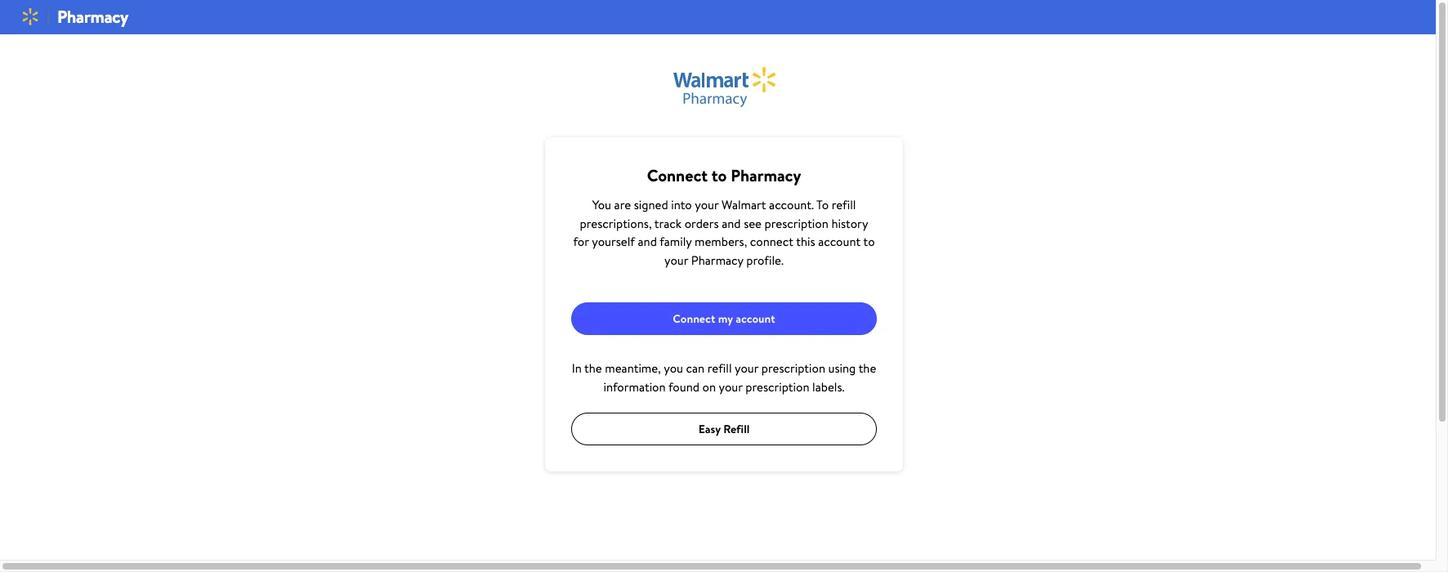 Task type: locate. For each thing, give the bounding box(es) containing it.
1 vertical spatial connect
[[673, 310, 716, 327]]

members,
[[695, 233, 747, 250]]

0 vertical spatial account
[[819, 233, 861, 250]]

the right in on the bottom of the page
[[585, 360, 602, 377]]

0 horizontal spatial refill
[[708, 360, 732, 377]]

refill inside in the meantime, you can refill your prescription using the information     found on your prescription labels.
[[708, 360, 732, 377]]

account down history
[[819, 233, 861, 250]]

account
[[819, 233, 861, 250], [736, 310, 776, 327]]

1 horizontal spatial account
[[819, 233, 861, 250]]

account inside 'button'
[[736, 310, 776, 327]]

in
[[572, 360, 582, 377]]

the
[[585, 360, 602, 377], [859, 360, 877, 377]]

1 horizontal spatial to
[[864, 233, 875, 250]]

1 vertical spatial refill
[[708, 360, 732, 377]]

connect to pharmacy
[[647, 164, 802, 186]]

you are signed into your walmart account. to refill prescriptions, track orders and see prescription history for yourself and family members, connect this account to your pharmacy profile.
[[573, 196, 875, 269]]

information
[[604, 378, 666, 395]]

to
[[817, 196, 829, 213]]

0 vertical spatial and
[[722, 215, 741, 232]]

1 vertical spatial pharmacy
[[731, 164, 802, 186]]

1 vertical spatial to
[[864, 233, 875, 250]]

pharmacy up walmart at the top
[[731, 164, 802, 186]]

connect my account button
[[571, 303, 877, 335]]

prescription up labels.
[[762, 360, 826, 377]]

pharmacy
[[57, 5, 128, 29], [731, 164, 802, 186], [691, 251, 744, 269]]

yourself
[[592, 233, 635, 250]]

refill up history
[[832, 196, 856, 213]]

your
[[695, 196, 719, 213], [665, 251, 689, 269], [735, 360, 759, 377], [719, 378, 743, 395]]

family
[[660, 233, 692, 250]]

1 the from the left
[[585, 360, 602, 377]]

see
[[744, 215, 762, 232]]

0 vertical spatial to
[[712, 164, 727, 186]]

0 vertical spatial pharmacy
[[57, 5, 128, 29]]

account right my
[[736, 310, 776, 327]]

and down track
[[638, 233, 657, 250]]

prescription
[[765, 215, 829, 232], [762, 360, 826, 377], [746, 378, 810, 395]]

0 vertical spatial refill
[[832, 196, 856, 213]]

connect up into
[[647, 164, 708, 186]]

and up members,
[[722, 215, 741, 232]]

connect for connect to pharmacy
[[647, 164, 708, 186]]

connect
[[647, 164, 708, 186], [673, 310, 716, 327]]

pharmacy right walmart homepage icon
[[57, 5, 128, 29]]

the right the using
[[859, 360, 877, 377]]

and
[[722, 215, 741, 232], [638, 233, 657, 250]]

0 horizontal spatial the
[[585, 360, 602, 377]]

connect
[[750, 233, 794, 250]]

1 vertical spatial account
[[736, 310, 776, 327]]

pharmacy down members,
[[691, 251, 744, 269]]

in the meantime, you can refill your prescription using the information     found on your prescription labels.
[[572, 360, 877, 395]]

1 horizontal spatial and
[[722, 215, 741, 232]]

1 vertical spatial and
[[638, 233, 657, 250]]

into
[[671, 196, 692, 213]]

connect my account
[[673, 310, 776, 327]]

0 vertical spatial prescription
[[765, 215, 829, 232]]

1 horizontal spatial the
[[859, 360, 877, 377]]

prescription left labels.
[[746, 378, 810, 395]]

prescription inside you are signed into your walmart account. to refill prescriptions, track orders and see prescription history for yourself and family members, connect this account to your pharmacy profile.
[[765, 215, 829, 232]]

2 vertical spatial pharmacy
[[691, 251, 744, 269]]

to up walmart at the top
[[712, 164, 727, 186]]

you
[[664, 360, 683, 377]]

connect inside connect my account 'button'
[[673, 310, 716, 327]]

your down family
[[665, 251, 689, 269]]

to
[[712, 164, 727, 186], [864, 233, 875, 250]]

found
[[669, 378, 700, 395]]

0 vertical spatial connect
[[647, 164, 708, 186]]

refill up on
[[708, 360, 732, 377]]

for
[[573, 233, 589, 250]]

you
[[592, 196, 612, 213]]

to down history
[[864, 233, 875, 250]]

1 horizontal spatial refill
[[832, 196, 856, 213]]

prescriptions,
[[580, 215, 652, 232]]

are
[[615, 196, 631, 213]]

prescription down account.
[[765, 215, 829, 232]]

prescription for prescription
[[746, 378, 810, 395]]

walmart pharmacy image
[[673, 67, 775, 108]]

connect left my
[[673, 310, 716, 327]]

refill
[[832, 196, 856, 213], [708, 360, 732, 377]]

0 horizontal spatial account
[[736, 310, 776, 327]]

orders
[[685, 215, 719, 232]]

2 vertical spatial prescription
[[746, 378, 810, 395]]

0 horizontal spatial and
[[638, 233, 657, 250]]



Task type: vqa. For each thing, say whether or not it's contained in the screenshot.
walmart homepage icon
yes



Task type: describe. For each thing, give the bounding box(es) containing it.
my
[[718, 310, 733, 327]]

refill inside you are signed into your walmart account. to refill prescriptions, track orders and see prescription history for yourself and family members, connect this account to your pharmacy profile.
[[832, 196, 856, 213]]

pharmacy link
[[57, 5, 128, 29]]

labels.
[[813, 378, 845, 395]]

history
[[832, 215, 869, 232]]

pharmacy inside you are signed into your walmart account. to refill prescriptions, track orders and see prescription history for yourself and family members, connect this account to your pharmacy profile.
[[691, 251, 744, 269]]

walmart homepage image
[[20, 7, 40, 27]]

account.
[[769, 196, 814, 213]]

2 the from the left
[[859, 360, 877, 377]]

easy refill
[[699, 421, 750, 437]]

meantime,
[[605, 360, 661, 377]]

signed
[[634, 196, 668, 213]]

connect for connect my account
[[673, 310, 716, 327]]

profile.
[[747, 251, 784, 269]]

your right can
[[735, 360, 759, 377]]

account inside you are signed into your walmart account. to refill prescriptions, track orders and see prescription history for yourself and family members, connect this account to your pharmacy profile.
[[819, 233, 861, 250]]

track
[[655, 215, 682, 232]]

this
[[797, 233, 816, 250]]

your up the orders
[[695, 196, 719, 213]]

your right on
[[719, 378, 743, 395]]

to inside you are signed into your walmart account. to refill prescriptions, track orders and see prescription history for yourself and family members, connect this account to your pharmacy profile.
[[864, 233, 875, 250]]

refill
[[724, 421, 750, 437]]

easy refill button
[[571, 413, 877, 446]]

0 horizontal spatial to
[[712, 164, 727, 186]]

1 vertical spatial prescription
[[762, 360, 826, 377]]

walmart
[[722, 196, 766, 213]]

using
[[829, 360, 856, 377]]

prescription for to
[[765, 215, 829, 232]]

easy
[[699, 421, 721, 437]]

on
[[703, 378, 716, 395]]

can
[[686, 360, 705, 377]]



